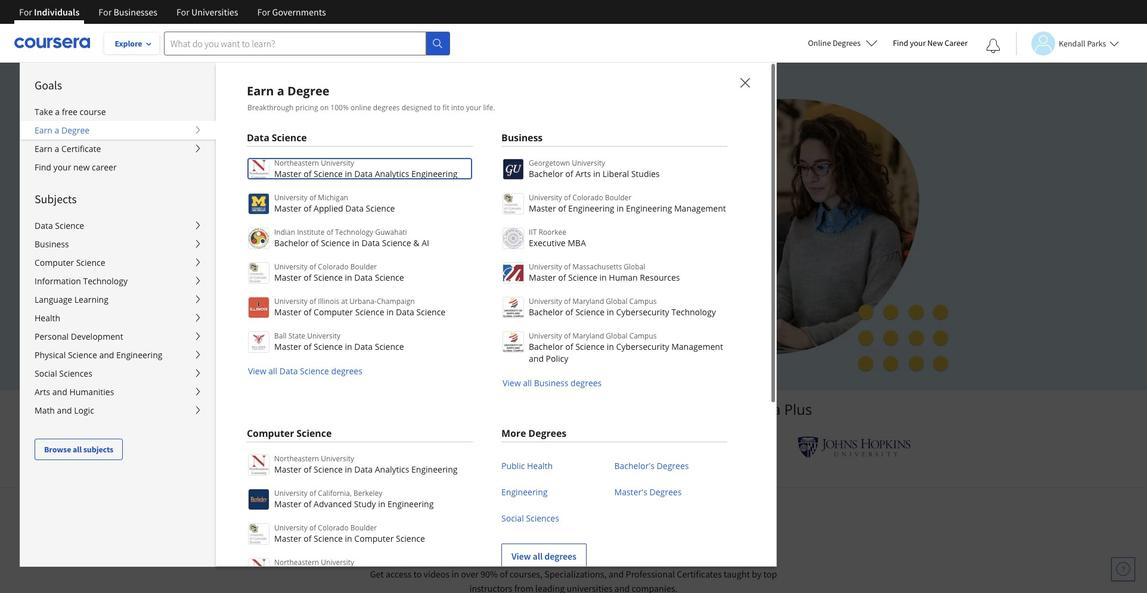 Task type: locate. For each thing, give the bounding box(es) containing it.
all inside button
[[73, 445, 82, 455]]

career up specializations,
[[524, 530, 579, 555]]

0 vertical spatial cybersecurity
[[617, 307, 670, 318]]

social inside the view all degrees list
[[502, 513, 524, 524]]

northeastern inside northeastern university link
[[274, 558, 319, 568]]

taught
[[724, 569, 751, 581]]

northeastern university master of science in data analytics engineering up berkeley
[[274, 454, 458, 476]]

list for data science
[[247, 158, 473, 378]]

0 vertical spatial northeastern
[[274, 158, 319, 168]]

management
[[675, 203, 727, 214], [672, 341, 724, 353]]

for for individuals
[[19, 6, 32, 18]]

master up the iit
[[529, 203, 556, 214]]

in down liberal
[[617, 203, 624, 214]]

campus down university of maryland global campus bachelor of science in cybersecurity technology
[[630, 331, 657, 341]]

a inside popup button
[[55, 125, 59, 136]]

0 horizontal spatial sciences
[[59, 368, 92, 379]]

0 vertical spatial arts
[[576, 168, 592, 180]]

1 horizontal spatial technology
[[335, 227, 374, 237]]

1 vertical spatial technology
[[83, 276, 128, 287]]

coursera up hec paris image
[[720, 400, 781, 419]]

master inside university of michigan master of applied data science
[[274, 203, 302, 214]]

bachelor for bachelor of science in cybersecurity management and policy
[[529, 341, 564, 353]]

master inside "university of colorado boulder master of science in computer science"
[[274, 533, 302, 545]]

1 vertical spatial plus
[[707, 530, 745, 555]]

university of colorado boulder logo image down university of california, berkeley logo
[[248, 524, 270, 545]]

view up 'more'
[[503, 378, 521, 389]]

berkeley
[[354, 489, 383, 499]]

1 vertical spatial view
[[503, 378, 521, 389]]

global
[[624, 262, 646, 272], [606, 297, 628, 307], [606, 331, 628, 341]]

find for find your new career
[[894, 38, 909, 48]]

list for business
[[502, 158, 728, 390]]

indian
[[274, 227, 295, 237]]

degree
[[288, 83, 330, 99], [61, 125, 90, 136]]

2 vertical spatial northeastern
[[274, 558, 319, 568]]

indian institute of technology guwahati logo image
[[248, 228, 270, 249]]

to
[[434, 103, 441, 113], [334, 167, 347, 185], [414, 569, 422, 581]]

0 vertical spatial northeastern university master of science in data analytics engineering
[[274, 158, 458, 180]]

degrees inside master's degrees "link"
[[650, 487, 682, 498]]

institute
[[297, 227, 325, 237]]

2 vertical spatial to
[[414, 569, 422, 581]]

degrees right the 'online'
[[833, 38, 861, 48]]

math and logic button
[[20, 402, 216, 420]]

universities inside "get access to videos in over 90% of courses, specializations, and professional certificates taught by top instructors from leading universities and companies."
[[567, 583, 613, 594]]

university of illinois at urbana-champaign image
[[236, 438, 329, 457]]

0 vertical spatial sciences
[[59, 368, 92, 379]]

2 vertical spatial boulder
[[351, 523, 377, 533]]

anytime
[[307, 267, 342, 279]]

in up the 'guarantee'
[[387, 307, 394, 318]]

access right get
[[386, 569, 412, 581]]

plus
[[785, 400, 813, 419], [707, 530, 745, 555]]

coursera image
[[14, 34, 90, 53]]

with right companies
[[688, 400, 716, 419]]

colorado inside university of colorado boulder master of engineering in engineering management
[[573, 193, 604, 203]]

0 horizontal spatial find
[[35, 162, 51, 173]]

leading right from
[[536, 583, 565, 594]]

1 vertical spatial with
[[688, 400, 716, 419]]

a left free
[[55, 106, 60, 118]]

0 vertical spatial global
[[624, 262, 646, 272]]

all for subjects
[[73, 445, 82, 455]]

development
[[71, 331, 123, 342]]

to inside "get access to videos in over 90% of courses, specializations, and professional certificates taught by top instructors from leading universities and companies."
[[414, 569, 422, 581]]

data up the 'guarantee'
[[396, 307, 415, 318]]

a up breakthrough
[[277, 83, 284, 99]]

data science down breakthrough
[[247, 131, 307, 144]]

access inside unlimited access to 7,000+ world-class courses, hands-on projects, and job-ready certificate programs—all included in your subscription
[[291, 167, 331, 185]]

liberal
[[603, 168, 630, 180]]

2 northeastern from the top
[[274, 454, 319, 464]]

and up math and logic
[[52, 387, 67, 398]]

a inside 'dropdown button'
[[55, 143, 59, 155]]

university of california, berkeley master of advanced study in engineering
[[274, 489, 434, 510]]

computer inside university of illinois at urbana-champaign master of computer science in data science
[[314, 307, 353, 318]]

banner navigation
[[10, 0, 336, 24]]

all up the more degrees at the left bottom
[[523, 378, 532, 389]]

champaign
[[377, 297, 415, 307]]

start 7-day free trial
[[247, 295, 334, 307]]

your left life.
[[466, 103, 482, 113]]

1 vertical spatial find
[[35, 162, 51, 173]]

2 cybersecurity from the top
[[617, 341, 670, 353]]

1 horizontal spatial with
[[583, 530, 622, 555]]

google image
[[462, 437, 526, 459]]

master inside ball state university master of science in data science
[[274, 341, 302, 353]]

master inside university of massachusetts global master of science in human resources
[[529, 272, 556, 283]]

1 horizontal spatial plus
[[785, 400, 813, 419]]

michigan
[[318, 193, 348, 203]]

breakthrough
[[248, 103, 294, 113]]

2 horizontal spatial technology
[[672, 307, 716, 318]]

arts and humanities
[[35, 387, 114, 398]]

earn a degree breakthrough pricing on 100% online degrees designed to fit into your life.
[[247, 83, 496, 113]]

1 vertical spatial cybersecurity
[[617, 341, 670, 353]]

global down the human
[[606, 297, 628, 307]]

your
[[911, 38, 926, 48], [466, 103, 482, 113], [53, 162, 71, 173], [228, 209, 256, 227], [481, 530, 520, 555]]

boulder down liberal
[[605, 193, 632, 203]]

university of colorado boulder logo image up iit roorkee logo
[[503, 193, 524, 215]]

0 horizontal spatial plus
[[707, 530, 745, 555]]

1 horizontal spatial leading
[[536, 583, 565, 594]]

day left 'money-'
[[315, 323, 331, 334]]

0 horizontal spatial leading
[[450, 400, 498, 419]]

cybersecurity down resources
[[617, 307, 670, 318]]

cybersecurity down university of maryland global campus bachelor of science in cybersecurity technology
[[617, 341, 670, 353]]

earn down earn a degree
[[35, 143, 52, 155]]

health right public
[[527, 461, 553, 472]]

in right study
[[378, 499, 386, 510]]

0 vertical spatial earn
[[247, 83, 274, 99]]

0 horizontal spatial coursera
[[626, 530, 703, 555]]

university of maryland global campus bachelor of science in cybersecurity technology
[[529, 297, 716, 318]]

degrees for master's degrees
[[650, 487, 682, 498]]

your down projects,
[[228, 209, 256, 227]]

1 horizontal spatial degree
[[288, 83, 330, 99]]

for left the universities
[[177, 6, 190, 18]]

degrees inside list
[[545, 551, 577, 563]]

0 horizontal spatial with
[[282, 323, 301, 334]]

business up information
[[35, 239, 69, 250]]

list
[[247, 158, 473, 378], [502, 158, 728, 390], [247, 453, 473, 594]]

with up specializations,
[[583, 530, 622, 555]]

boulder down indian institute of technology guwahati bachelor of science in data science & ai
[[351, 262, 377, 272]]

sas image
[[634, 438, 680, 457]]

data right applied
[[346, 203, 364, 214]]

public health link
[[502, 453, 553, 480]]

university of colorado boulder logo image for master of engineering in engineering management
[[503, 193, 524, 215]]

in up university of colorado boulder master of science in data science
[[352, 237, 360, 249]]

degrees
[[373, 103, 400, 113], [332, 366, 363, 377], [571, 378, 602, 389], [545, 551, 577, 563]]

in up northeastern university link
[[345, 533, 352, 545]]

1 vertical spatial northeastern university  logo image
[[248, 455, 270, 476]]

2 vertical spatial with
[[583, 530, 622, 555]]

0 vertical spatial leading
[[450, 400, 498, 419]]

individuals
[[34, 6, 80, 18]]

2 vertical spatial business
[[534, 378, 569, 389]]

coursera
[[720, 400, 781, 419], [626, 530, 703, 555]]

1 vertical spatial on
[[562, 167, 578, 185]]

0 vertical spatial computer science
[[35, 257, 105, 268]]

boulder
[[605, 193, 632, 203], [351, 262, 377, 272], [351, 523, 377, 533]]

for left governments
[[257, 6, 271, 18]]

1 northeastern from the top
[[274, 158, 319, 168]]

1 vertical spatial university of colorado boulder logo image
[[248, 263, 270, 284]]

social
[[35, 368, 57, 379], [502, 513, 524, 524]]

global inside university of maryland global campus bachelor of science in cybersecurity management and policy
[[606, 331, 628, 341]]

view for business
[[503, 378, 521, 389]]

data up urbana-
[[355, 272, 373, 283]]

leading inside "get access to videos in over 90% of courses, specializations, and professional certificates taught by top instructors from leading universities and companies."
[[536, 583, 565, 594]]

1 university of maryland global campus logo image from the top
[[503, 297, 524, 319]]

earn inside earn a degree breakthrough pricing on 100% online degrees designed to fit into your life.
[[247, 83, 274, 99]]

world-
[[394, 167, 433, 185]]

maryland inside university of maryland global campus bachelor of science in cybersecurity technology
[[573, 297, 605, 307]]

2 vertical spatial technology
[[672, 307, 716, 318]]

1 vertical spatial universities
[[567, 583, 613, 594]]

0 vertical spatial career
[[92, 162, 117, 173]]

hands-
[[520, 167, 562, 185]]

degree inside popup button
[[61, 125, 90, 136]]

0 vertical spatial colorado
[[573, 193, 604, 203]]

your left new in the left top of the page
[[53, 162, 71, 173]]

resources
[[640, 272, 680, 283]]

indian institute of technology guwahati bachelor of science in data science & ai
[[274, 227, 430, 249]]

northeastern university  logo image for computer
[[248, 455, 270, 476]]

health up "personal"
[[35, 313, 60, 324]]

1 horizontal spatial access
[[386, 569, 412, 581]]

for for businesses
[[99, 6, 112, 18]]

0 horizontal spatial social
[[35, 368, 57, 379]]

1 campus from the top
[[630, 297, 657, 307]]

0 horizontal spatial arts
[[35, 387, 50, 398]]

start 7-day free trial button
[[228, 287, 353, 315]]

1 for from the left
[[19, 6, 32, 18]]

1 vertical spatial social sciences
[[502, 513, 560, 524]]

leading universities and companies with coursera plus
[[446, 400, 813, 419]]

certificates
[[677, 569, 722, 581]]

data
[[247, 131, 270, 144], [355, 168, 373, 180], [346, 203, 364, 214], [35, 220, 53, 232], [362, 237, 380, 249], [355, 272, 373, 283], [396, 307, 415, 318], [355, 341, 373, 353], [280, 366, 298, 377], [355, 464, 373, 476]]

1 horizontal spatial coursera
[[720, 400, 781, 419]]

bachelor inside indian institute of technology guwahati bachelor of science in data science & ai
[[274, 237, 309, 249]]

university of illinois at urbana-champaign logo image
[[248, 297, 270, 319]]

2 vertical spatial view
[[512, 551, 531, 563]]

with for leading universities and companies with coursera plus
[[688, 400, 716, 419]]

1 vertical spatial to
[[334, 167, 347, 185]]

engineering up invest
[[388, 499, 434, 510]]

2 campus from the top
[[630, 331, 657, 341]]

university inside university of california, berkeley master of advanced study in engineering
[[274, 489, 308, 499]]

bachelor inside university of maryland global campus bachelor of science in cybersecurity technology
[[529, 307, 564, 318]]

3 for from the left
[[177, 6, 190, 18]]

iit roorkee logo image
[[503, 228, 524, 249]]

take a free course link
[[20, 103, 216, 121]]

2 vertical spatial global
[[606, 331, 628, 341]]

1 vertical spatial degree
[[61, 125, 90, 136]]

master up /year
[[274, 307, 302, 318]]

1 horizontal spatial to
[[414, 569, 422, 581]]

on up "included"
[[562, 167, 578, 185]]

in
[[345, 168, 352, 180], [594, 168, 601, 180], [582, 188, 593, 206], [617, 203, 624, 214], [352, 237, 360, 249], [345, 272, 352, 283], [600, 272, 607, 283], [387, 307, 394, 318], [607, 307, 614, 318], [345, 341, 352, 353], [607, 341, 614, 353], [345, 464, 352, 476], [378, 499, 386, 510], [460, 530, 477, 555], [345, 533, 352, 545], [452, 569, 459, 581]]

social sciences
[[35, 368, 92, 379], [502, 513, 560, 524]]

courses, up "programs—all"
[[466, 167, 517, 185]]

university inside university of michigan master of applied data science
[[274, 193, 308, 203]]

business
[[502, 131, 543, 144], [35, 239, 69, 250], [534, 378, 569, 389]]

boulder inside university of colorado boulder master of engineering in engineering management
[[605, 193, 632, 203]]

2 northeastern university  logo image from the top
[[248, 455, 270, 476]]

maryland inside university of maryland global campus bachelor of science in cybersecurity management and policy
[[573, 331, 605, 341]]

career for new
[[92, 162, 117, 173]]

degrees
[[833, 38, 861, 48], [529, 427, 567, 440], [657, 461, 689, 472], [650, 487, 682, 498]]

for left individuals
[[19, 6, 32, 18]]

1 vertical spatial access
[[386, 569, 412, 581]]

computer science
[[35, 257, 105, 268], [247, 427, 332, 440]]

0 vertical spatial data science
[[247, 131, 307, 144]]

0 vertical spatial find
[[894, 38, 909, 48]]

1 vertical spatial day
[[315, 323, 331, 334]]

information technology
[[35, 276, 128, 287]]

maryland
[[573, 297, 605, 307], [573, 331, 605, 341]]

social down physical
[[35, 368, 57, 379]]

career inside find your new career link
[[92, 162, 117, 173]]

campus for management
[[630, 331, 657, 341]]

public
[[502, 461, 525, 472]]

northeastern for computer
[[274, 454, 319, 464]]

cybersecurity
[[617, 307, 670, 318], [617, 341, 670, 353]]

0 vertical spatial business
[[502, 131, 543, 144]]

over
[[461, 569, 479, 581]]

leading up google image
[[450, 400, 498, 419]]

1 vertical spatial campus
[[630, 331, 657, 341]]

1 analytics from the top
[[375, 168, 410, 180]]

&
[[414, 237, 420, 249]]

bachelor inside georgetown university bachelor of arts in liberal studies
[[529, 168, 564, 180]]

business up georgetown university logo
[[502, 131, 543, 144]]

university of colorado boulder logo image
[[503, 193, 524, 215], [248, 263, 270, 284], [248, 524, 270, 545]]

1 vertical spatial coursera
[[626, 530, 703, 555]]

coursera for invest in your career with coursera plus
[[626, 530, 703, 555]]

2 northeastern university master of science in data analytics engineering from the top
[[274, 454, 458, 476]]

degrees inside bachelor's degrees link
[[657, 461, 689, 472]]

bachelor inside university of maryland global campus bachelor of science in cybersecurity management and policy
[[529, 341, 564, 353]]

analytics
[[375, 168, 410, 180], [375, 464, 410, 476]]

1 vertical spatial university of maryland global campus logo image
[[503, 332, 524, 353]]

degrees right 'online'
[[373, 103, 400, 113]]

university inside university of colorado boulder master of engineering in engineering management
[[529, 193, 563, 203]]

in inside university of maryland global campus bachelor of science in cybersecurity technology
[[607, 307, 614, 318]]

1 northeastern university master of science in data analytics engineering from the top
[[274, 158, 458, 180]]

sciences up arts and humanities
[[59, 368, 92, 379]]

subscription
[[259, 209, 335, 227]]

0 vertical spatial to
[[434, 103, 441, 113]]

colorado inside "university of colorado boulder master of science in computer science"
[[318, 523, 349, 533]]

and inside popup button
[[52, 387, 67, 398]]

find your new career
[[35, 162, 117, 173]]

earn for earn a certificate
[[35, 143, 52, 155]]

1 maryland from the top
[[573, 297, 605, 307]]

0 vertical spatial day
[[278, 295, 293, 307]]

technology down computer science popup button
[[83, 276, 128, 287]]

technology down resources
[[672, 307, 716, 318]]

find your new career link
[[20, 158, 216, 177]]

a for earn a certificate
[[55, 143, 59, 155]]

0 vertical spatial university of maryland global campus logo image
[[503, 297, 524, 319]]

all for data
[[269, 366, 278, 377]]

in left liberal
[[594, 168, 601, 180]]

all up from
[[533, 551, 543, 563]]

in left the human
[[600, 272, 607, 283]]

2 vertical spatial university of colorado boulder logo image
[[248, 524, 270, 545]]

1 horizontal spatial computer science
[[247, 427, 332, 440]]

1 northeastern university  logo image from the top
[[248, 159, 270, 180]]

boulder for data
[[351, 262, 377, 272]]

0 horizontal spatial data science
[[35, 220, 84, 232]]

1 horizontal spatial sciences
[[526, 513, 560, 524]]

0 vertical spatial degree
[[288, 83, 330, 99]]

university of maryland global campus logo image
[[503, 297, 524, 319], [503, 332, 524, 353]]

degrees inside "online degrees" dropdown button
[[833, 38, 861, 48]]

to inside unlimited access to 7,000+ world-class courses, hands-on projects, and job-ready certificate programs—all included in your subscription
[[334, 167, 347, 185]]

a inside earn a degree breakthrough pricing on 100% online degrees designed to fit into your life.
[[277, 83, 284, 99]]

management inside university of colorado boulder master of engineering in engineering management
[[675, 203, 727, 214]]

arts up math
[[35, 387, 50, 398]]

1 horizontal spatial on
[[562, 167, 578, 185]]

4 for from the left
[[257, 6, 271, 18]]

degrees down sas image
[[657, 461, 689, 472]]

data up ready
[[355, 168, 373, 180]]

arts inside georgetown university bachelor of arts in liberal studies
[[576, 168, 592, 180]]

0 horizontal spatial to
[[334, 167, 347, 185]]

georgetown university bachelor of arts in liberal studies
[[529, 158, 660, 180]]

and left "logic"
[[57, 405, 72, 416]]

courses, inside unlimited access to 7,000+ world-class courses, hands-on projects, and job-ready certificate programs—all included in your subscription
[[466, 167, 517, 185]]

your inside find your new career link
[[53, 162, 71, 173]]

earn a degree group
[[20, 62, 1148, 594]]

view
[[248, 366, 266, 377], [503, 378, 521, 389], [512, 551, 531, 563]]

master up indian
[[274, 203, 302, 214]]

0 horizontal spatial on
[[320, 103, 329, 113]]

degree up the pricing
[[288, 83, 330, 99]]

0 vertical spatial northeastern university  logo image
[[248, 159, 270, 180]]

maryland for bachelor of science in cybersecurity management and policy
[[573, 331, 605, 341]]

1 horizontal spatial day
[[315, 323, 331, 334]]

colorado inside university of colorado boulder master of science in data science
[[318, 262, 349, 272]]

of inside ball state university master of science in data science
[[304, 341, 312, 353]]

0 vertical spatial on
[[320, 103, 329, 113]]

sciences
[[59, 368, 92, 379], [526, 513, 560, 524]]

universities
[[502, 400, 578, 419], [567, 583, 613, 594]]

new
[[73, 162, 90, 173]]

of inside georgetown university bachelor of arts in liberal studies
[[566, 168, 574, 180]]

colorado down advanced on the bottom left of page
[[318, 523, 349, 533]]

sciences down engineering link at the bottom of page
[[526, 513, 560, 524]]

in down university of maryland global campus bachelor of science in cybersecurity technology
[[607, 341, 614, 353]]

2 vertical spatial colorado
[[318, 523, 349, 533]]

1 vertical spatial computer science
[[247, 427, 332, 440]]

1 vertical spatial colorado
[[318, 262, 349, 272]]

social inside dropdown button
[[35, 368, 57, 379]]

0 vertical spatial technology
[[335, 227, 374, 237]]

1 vertical spatial sciences
[[526, 513, 560, 524]]

1 vertical spatial boulder
[[351, 262, 377, 272]]

coursera plus image
[[228, 112, 409, 130]]

browse
[[44, 445, 71, 455]]

social down engineering link at the bottom of page
[[502, 513, 524, 524]]

for left the businesses on the top left
[[99, 6, 112, 18]]

/month, cancel anytime
[[242, 267, 342, 279]]

1 vertical spatial business
[[35, 239, 69, 250]]

in up "at"
[[345, 272, 352, 283]]

0 horizontal spatial social sciences
[[35, 368, 92, 379]]

trial
[[315, 295, 334, 307]]

1 vertical spatial earn
[[35, 125, 52, 136]]

0 vertical spatial analytics
[[375, 168, 410, 180]]

access
[[291, 167, 331, 185], [386, 569, 412, 581]]

to left videos
[[414, 569, 422, 581]]

0 vertical spatial plus
[[785, 400, 813, 419]]

learning
[[74, 294, 109, 305]]

earn inside 'dropdown button'
[[35, 143, 52, 155]]

2 for from the left
[[99, 6, 112, 18]]

0 vertical spatial university of colorado boulder logo image
[[503, 193, 524, 215]]

computer inside "university of colorado boulder master of science in computer science"
[[355, 533, 394, 545]]

1 vertical spatial northeastern university master of science in data analytics engineering
[[274, 454, 458, 476]]

and inside university of maryland global campus bachelor of science in cybersecurity management and policy
[[529, 353, 544, 365]]

0 vertical spatial management
[[675, 203, 727, 214]]

with
[[282, 323, 301, 334], [688, 400, 716, 419], [583, 530, 622, 555]]

by
[[752, 569, 762, 581]]

science inside university of maryland global campus bachelor of science in cybersecurity management and policy
[[576, 341, 605, 353]]

plus for leading universities and companies with coursera plus
[[785, 400, 813, 419]]

university of michigan logo image
[[248, 193, 270, 215]]

data science down subjects
[[35, 220, 84, 232]]

0 horizontal spatial access
[[291, 167, 331, 185]]

social sciences down engineering link at the bottom of page
[[502, 513, 560, 524]]

and left professional
[[609, 569, 624, 581]]

cancel
[[278, 267, 305, 279]]

colorado
[[573, 193, 604, 203], [318, 262, 349, 272], [318, 523, 349, 533]]

data down subjects
[[35, 220, 53, 232]]

2 analytics from the top
[[375, 464, 410, 476]]

university of colorado boulder master of science in data science
[[274, 262, 404, 283]]

maryland down university of massachusetts global master of science in human resources
[[573, 297, 605, 307]]

0 horizontal spatial technology
[[83, 276, 128, 287]]

1 vertical spatial global
[[606, 297, 628, 307]]

university of colorado boulder logo image up start on the left of the page
[[248, 263, 270, 284]]

northeastern university  logo image
[[248, 159, 270, 180], [248, 455, 270, 476]]

technology down university of michigan master of applied data science
[[335, 227, 374, 237]]

2 university of maryland global campus logo image from the top
[[503, 332, 524, 353]]

fit
[[443, 103, 450, 113]]

1 vertical spatial social
[[502, 513, 524, 524]]

1 vertical spatial management
[[672, 341, 724, 353]]

a for take a free course
[[55, 106, 60, 118]]

and left policy
[[529, 353, 544, 365]]

ball state university logo image
[[248, 332, 270, 353]]

engineering inside physical science and engineering dropdown button
[[116, 350, 163, 361]]

earn for earn a degree
[[35, 125, 52, 136]]

northeastern university master of science in data analytics engineering for data science
[[274, 158, 458, 180]]

computer science button
[[20, 254, 216, 272]]

0 vertical spatial boulder
[[605, 193, 632, 203]]

day left free at the left of page
[[278, 295, 293, 307]]

view up from
[[512, 551, 531, 563]]

specializations,
[[545, 569, 607, 581]]

1 cybersecurity from the top
[[617, 307, 670, 318]]

1 horizontal spatial social
[[502, 513, 524, 524]]

information technology button
[[20, 272, 216, 291]]

2 vertical spatial earn
[[35, 143, 52, 155]]

social sciences link
[[502, 506, 560, 532]]

university of colorado boulder logo image for master of science in data science
[[248, 263, 270, 284]]

your inside earn a degree breakthrough pricing on 100% online degrees designed to fit into your life.
[[466, 103, 482, 113]]

close image
[[738, 75, 754, 91]]

for governments
[[257, 6, 326, 18]]

engineering up social sciences dropdown button
[[116, 350, 163, 361]]

in inside "get access to videos in over 90% of courses, specializations, and professional certificates taught by top instructors from leading universities and companies."
[[452, 569, 459, 581]]

None search field
[[164, 31, 450, 55]]

global right the massachusetts
[[624, 262, 646, 272]]

colorado for computer
[[318, 523, 349, 533]]

data inside indian institute of technology guwahati bachelor of science in data science & ai
[[362, 237, 380, 249]]

colorado down georgetown university bachelor of arts in liberal studies
[[573, 193, 604, 203]]

parks
[[1088, 38, 1107, 49]]

2 maryland from the top
[[573, 331, 605, 341]]

maryland down university of maryland global campus bachelor of science in cybersecurity technology
[[573, 331, 605, 341]]

of
[[304, 168, 312, 180], [566, 168, 574, 180], [310, 193, 316, 203], [564, 193, 571, 203], [304, 203, 312, 214], [559, 203, 567, 214], [327, 227, 334, 237], [311, 237, 319, 249], [310, 262, 316, 272], [564, 262, 571, 272], [304, 272, 312, 283], [559, 272, 567, 283], [310, 297, 316, 307], [564, 297, 571, 307], [304, 307, 312, 318], [566, 307, 574, 318], [564, 331, 571, 341], [304, 341, 312, 353], [566, 341, 574, 353], [304, 464, 312, 476], [310, 489, 316, 499], [304, 499, 312, 510], [310, 523, 316, 533], [304, 533, 312, 545], [500, 569, 508, 581]]

humanities
[[69, 387, 114, 398]]

engineering up mba
[[569, 203, 615, 214]]

boulder inside "university of colorado boulder master of science in computer science"
[[351, 523, 377, 533]]

master up northeastern university at the left bottom of page
[[274, 533, 302, 545]]

coursera up professional
[[626, 530, 703, 555]]

global for management
[[606, 331, 628, 341]]

0 vertical spatial social sciences
[[35, 368, 92, 379]]

0 vertical spatial social
[[35, 368, 57, 379]]

university of michigan image
[[565, 431, 596, 464]]

data down breakthrough
[[247, 131, 270, 144]]

science inside university of maryland global campus bachelor of science in cybersecurity technology
[[576, 307, 605, 318]]

cybersecurity inside university of maryland global campus bachelor of science in cybersecurity management and policy
[[617, 341, 670, 353]]

for for governments
[[257, 6, 271, 18]]

campus down resources
[[630, 297, 657, 307]]

list containing bachelor of arts in liberal studies
[[502, 158, 728, 390]]

view all business degrees
[[503, 378, 602, 389]]

view down ball state university logo
[[248, 366, 266, 377]]

all right browse
[[73, 445, 82, 455]]

for universities
[[177, 6, 238, 18]]

boulder inside university of colorado boulder master of science in data science
[[351, 262, 377, 272]]

earn down 'take'
[[35, 125, 52, 136]]

policy
[[546, 353, 569, 365]]

boulder for computer
[[351, 523, 377, 533]]

find
[[894, 38, 909, 48], [35, 162, 51, 173]]

in left over
[[452, 569, 459, 581]]

career for your
[[524, 530, 579, 555]]

1 horizontal spatial social sciences
[[502, 513, 560, 524]]

3 northeastern from the top
[[274, 558, 319, 568]]

1 horizontal spatial health
[[527, 461, 553, 472]]

at
[[341, 297, 348, 307]]

ball state university master of science in data science
[[274, 331, 404, 353]]

0 vertical spatial view
[[248, 366, 266, 377]]

2 horizontal spatial with
[[688, 400, 716, 419]]

master down university of illinois at urbana-champaign image on the left bottom of page
[[274, 464, 302, 476]]



Task type: vqa. For each thing, say whether or not it's contained in the screenshot.
Cybersecurity for Technology
yes



Task type: describe. For each thing, give the bounding box(es) containing it.
engineering inside the view all degrees list
[[502, 487, 548, 498]]

bachelor for bachelor of science in data science & ai
[[274, 237, 309, 249]]

to inside earn a degree breakthrough pricing on 100% online degrees designed to fit into your life.
[[434, 103, 441, 113]]

math and logic
[[35, 405, 94, 416]]

companies.
[[632, 583, 678, 594]]

university of massachusetts global logo image
[[503, 263, 524, 284]]

iit
[[529, 227, 537, 237]]

/year
[[258, 323, 280, 334]]

health inside the view all degrees list
[[527, 461, 553, 472]]

information
[[35, 276, 81, 287]]

degrees for more degrees
[[529, 427, 567, 440]]

day inside start 7-day free trial 'button'
[[278, 295, 293, 307]]

johns hopkins university image
[[798, 437, 912, 459]]

in inside ball state university master of science in data science
[[345, 341, 352, 353]]

degree for earn a degree breakthrough pricing on 100% online degrees designed to fit into your life.
[[288, 83, 330, 99]]

university inside university of colorado boulder master of science in data science
[[274, 262, 308, 272]]

science inside university of massachusetts global master of science in human resources
[[569, 272, 598, 283]]

university inside university of massachusetts global master of science in human resources
[[529, 262, 563, 272]]

a for earn a degree breakthrough pricing on 100% online degrees designed to fit into your life.
[[277, 83, 284, 99]]

analytics for computer science
[[375, 464, 410, 476]]

iit roorkee executive mba
[[529, 227, 586, 249]]

university inside university of maryland global campus bachelor of science in cybersecurity management and policy
[[529, 331, 563, 341]]

degrees up leading universities and companies with coursera plus on the bottom of the page
[[571, 378, 602, 389]]

unlimited access to 7,000+ world-class courses, hands-on projects, and job-ready certificate programs—all included in your subscription
[[228, 167, 593, 227]]

your inside find your new career link
[[911, 38, 926, 48]]

engineering up certificate
[[412, 168, 458, 180]]

to for videos
[[414, 569, 422, 581]]

certificate
[[372, 188, 432, 206]]

100%
[[331, 103, 349, 113]]

kendall
[[1060, 38, 1086, 49]]

from
[[515, 583, 534, 594]]

businesses
[[114, 6, 157, 18]]

northeastern university master of science in data analytics engineering for computer science
[[274, 454, 458, 476]]

life.
[[484, 103, 496, 113]]

earn a degree button
[[20, 121, 216, 140]]

data inside university of illinois at urbana-champaign master of computer science in data science
[[396, 307, 415, 318]]

georgetown university logo image
[[503, 159, 524, 180]]

earn for earn a degree breakthrough pricing on 100% online degrees designed to fit into your life.
[[247, 83, 274, 99]]

career
[[945, 38, 968, 48]]

global for technology
[[606, 297, 628, 307]]

analytics for data science
[[375, 168, 410, 180]]

physical
[[35, 350, 66, 361]]

bachelor for bachelor of science in cybersecurity technology
[[529, 307, 564, 318]]

language
[[35, 294, 72, 305]]

your up 90%
[[481, 530, 520, 555]]

ready
[[334, 188, 369, 206]]

master inside university of colorado boulder master of engineering in engineering management
[[529, 203, 556, 214]]

northeastern university link
[[247, 557, 473, 580]]

to for 7,000+
[[334, 167, 347, 185]]

social sciences button
[[20, 365, 216, 383]]

northeastern university
[[274, 558, 354, 568]]

$399
[[239, 323, 258, 334]]

data inside ball state university master of science in data science
[[355, 341, 373, 353]]

data science inside earn a degree menu item
[[247, 131, 307, 144]]

urbana-
[[350, 297, 377, 307]]

university of colorado boulder master of engineering in engineering management
[[529, 193, 727, 214]]

kendall parks button
[[1017, 31, 1120, 55]]

advanced
[[314, 499, 352, 510]]

view all degrees list
[[502, 453, 728, 569]]

job-
[[311, 188, 334, 206]]

ball
[[274, 331, 287, 341]]

invest
[[403, 530, 456, 555]]

bachelor's degrees
[[615, 461, 689, 472]]

social sciences inside the view all degrees list
[[502, 513, 560, 524]]

university of maryland global campus logo image for bachelor of science in cybersecurity management and policy
[[503, 332, 524, 353]]

explore button
[[104, 33, 159, 54]]

business inside popup button
[[35, 239, 69, 250]]

in inside university of colorado boulder master of engineering in engineering management
[[617, 203, 624, 214]]

What do you want to learn? text field
[[164, 31, 427, 55]]

on inside unlimited access to 7,000+ world-class courses, hands-on projects, and job-ready certificate programs—all included in your subscription
[[562, 167, 578, 185]]

a for earn a degree
[[55, 125, 59, 136]]

data inside university of colorado boulder master of science in data science
[[355, 272, 373, 283]]

cybersecurity for management
[[617, 341, 670, 353]]

mba
[[568, 237, 586, 249]]

campus for technology
[[630, 297, 657, 307]]

arts inside popup button
[[35, 387, 50, 398]]

degrees for online degrees
[[833, 38, 861, 48]]

in up over
[[460, 530, 477, 555]]

degree for earn a degree
[[61, 125, 90, 136]]

show notifications image
[[987, 39, 1001, 53]]

master inside university of illinois at urbana-champaign master of computer science in data science
[[274, 307, 302, 318]]

free
[[62, 106, 78, 118]]

view all data science degrees link
[[247, 366, 363, 377]]

global inside university of massachusetts global master of science in human resources
[[624, 262, 646, 272]]

engineering down duke university image
[[412, 464, 458, 476]]

arts and humanities button
[[20, 383, 216, 402]]

view all data science degrees
[[248, 366, 363, 377]]

in inside university of massachusetts global master of science in human resources
[[600, 272, 607, 283]]

coursera for leading universities and companies with coursera plus
[[720, 400, 781, 419]]

data inside university of michigan master of applied data science
[[346, 203, 364, 214]]

professional
[[626, 569, 675, 581]]

computer science inside computer science popup button
[[35, 257, 105, 268]]

view for data science
[[248, 366, 266, 377]]

included
[[526, 188, 578, 206]]

your inside unlimited access to 7,000+ world-class courses, hands-on projects, and job-ready certificate programs—all included in your subscription
[[228, 209, 256, 227]]

cybersecurity for technology
[[617, 307, 670, 318]]

in inside university of maryland global campus bachelor of science in cybersecurity management and policy
[[607, 341, 614, 353]]

all for degrees
[[533, 551, 543, 563]]

earn a degree menu item
[[216, 62, 1148, 594]]

degrees for bachelor's degrees
[[657, 461, 689, 472]]

colorado for data
[[318, 262, 349, 272]]

university inside university of maryland global campus bachelor of science in cybersecurity technology
[[529, 297, 563, 307]]

management inside university of maryland global campus bachelor of science in cybersecurity management and policy
[[672, 341, 724, 353]]

find for find your new career
[[35, 162, 51, 173]]

earn a degree
[[35, 125, 90, 136]]

start
[[247, 295, 268, 307]]

in inside university of california, berkeley master of advanced study in engineering
[[378, 499, 386, 510]]

more degrees
[[502, 427, 567, 440]]

engineering down "studies"
[[626, 203, 673, 214]]

hec paris image
[[718, 436, 760, 460]]

university of maryland global campus logo image for bachelor of science in cybersecurity technology
[[503, 297, 524, 319]]

social sciences inside dropdown button
[[35, 368, 92, 379]]

university of michigan master of applied data science
[[274, 193, 395, 214]]

courses, inside "get access to videos in over 90% of courses, specializations, and professional certificates taught by top instructors from leading universities and companies."
[[510, 569, 543, 581]]

for for universities
[[177, 6, 190, 18]]

plus for invest in your career with coursera plus
[[707, 530, 745, 555]]

northeastern university  logo image for data
[[248, 159, 270, 180]]

and down development
[[99, 350, 114, 361]]

master inside university of colorado boulder master of science in data science
[[274, 272, 302, 283]]

boulder for engineering
[[605, 193, 632, 203]]

in up california,
[[345, 464, 352, 476]]

technology inside dropdown button
[[83, 276, 128, 287]]

sciences inside the view all degrees list
[[526, 513, 560, 524]]

guwahati
[[375, 227, 407, 237]]

of inside "get access to videos in over 90% of courses, specializations, and professional certificates taught by top instructors from leading universities and companies."
[[500, 569, 508, 581]]

computer science inside earn a degree menu item
[[247, 427, 332, 440]]

business inside list
[[534, 378, 569, 389]]

for businesses
[[99, 6, 157, 18]]

unlimited
[[228, 167, 288, 185]]

university of colorado boulder logo image for master of science in computer science
[[248, 524, 270, 545]]

explore menu element
[[20, 63, 216, 461]]

/month,
[[242, 267, 276, 279]]

online
[[351, 103, 372, 113]]

earn a certificate button
[[20, 140, 216, 158]]

engineering inside university of california, berkeley master of advanced study in engineering
[[388, 499, 434, 510]]

data science inside popup button
[[35, 220, 84, 232]]

top
[[764, 569, 778, 581]]

access for unlimited
[[291, 167, 331, 185]]

studies
[[632, 168, 660, 180]]

university inside "university of colorado boulder master of science in computer science"
[[274, 523, 308, 533]]

duke university image
[[368, 437, 423, 456]]

degrees inside earn a degree breakthrough pricing on 100% online degrees designed to fit into your life.
[[373, 103, 400, 113]]

on inside earn a degree breakthrough pricing on 100% online degrees designed to fit into your life.
[[320, 103, 329, 113]]

in inside university of illinois at urbana-champaign master of computer science in data science
[[387, 307, 394, 318]]

list for computer science
[[247, 453, 473, 594]]

massachusetts
[[573, 262, 622, 272]]

guarantee
[[386, 323, 429, 334]]

with for invest in your career with coursera plus
[[583, 530, 622, 555]]

get
[[370, 569, 384, 581]]

companies
[[611, 400, 684, 419]]

master up projects,
[[274, 168, 302, 180]]

in inside georgetown university bachelor of arts in liberal studies
[[594, 168, 601, 180]]

study
[[354, 499, 376, 510]]

data science button
[[20, 217, 216, 235]]

browse all subjects
[[44, 445, 113, 455]]

sciences inside dropdown button
[[59, 368, 92, 379]]

science inside dropdown button
[[68, 350, 97, 361]]

free
[[295, 295, 313, 307]]

master's degrees link
[[615, 480, 682, 506]]

get access to videos in over 90% of courses, specializations, and professional certificates taught by top instructors from leading universities and companies.
[[370, 569, 778, 594]]

view inside list
[[512, 551, 531, 563]]

degrees down ball state university master of science in data science
[[332, 366, 363, 377]]

master inside university of california, berkeley master of advanced study in engineering
[[274, 499, 302, 510]]

designed
[[402, 103, 432, 113]]

data inside popup button
[[35, 220, 53, 232]]

and up university of michigan image at the bottom of the page
[[582, 400, 608, 419]]

personal development button
[[20, 328, 216, 346]]

university of california, berkeley logo image
[[248, 489, 270, 511]]

help center image
[[1117, 563, 1131, 577]]

colorado for engineering
[[573, 193, 604, 203]]

physical science and engineering
[[35, 350, 163, 361]]

new
[[928, 38, 944, 48]]

in inside indian institute of technology guwahati bachelor of science in data science & ai
[[352, 237, 360, 249]]

university of massachusetts global master of science in human resources
[[529, 262, 680, 283]]

health inside dropdown button
[[35, 313, 60, 324]]

pricing
[[296, 103, 318, 113]]

all for business
[[523, 378, 532, 389]]

engineering link
[[502, 480, 548, 506]]

online
[[809, 38, 832, 48]]

and down professional
[[615, 583, 630, 594]]

more
[[502, 427, 526, 440]]

governments
[[272, 6, 326, 18]]

online degrees
[[809, 38, 861, 48]]

computer inside popup button
[[35, 257, 74, 268]]

data up berkeley
[[355, 464, 373, 476]]

maryland for bachelor of science in cybersecurity technology
[[573, 297, 605, 307]]

0 vertical spatial universities
[[502, 400, 578, 419]]

0 vertical spatial with
[[282, 323, 301, 334]]

data down state
[[280, 366, 298, 377]]

earn a certificate
[[35, 143, 101, 155]]

projects,
[[228, 188, 280, 206]]

university inside ball state university master of science in data science
[[307, 331, 341, 341]]

science inside university of michigan master of applied data science
[[366, 203, 395, 214]]

universities
[[192, 6, 238, 18]]

goals
[[35, 78, 62, 92]]

and inside unlimited access to 7,000+ world-class courses, hands-on projects, and job-ready certificate programs—all included in your subscription
[[284, 188, 307, 206]]

in inside university of colorado boulder master of science in data science
[[345, 272, 352, 283]]

university inside university of illinois at urbana-champaign master of computer science in data science
[[274, 297, 308, 307]]

access for get
[[386, 569, 412, 581]]

course
[[80, 106, 106, 118]]

human
[[609, 272, 638, 283]]

in inside unlimited access to 7,000+ world-class courses, hands-on projects, and job-ready certificate programs—all included in your subscription
[[582, 188, 593, 206]]

in inside "university of colorado boulder master of science in computer science"
[[345, 533, 352, 545]]

physical science and engineering button
[[20, 346, 216, 365]]

7-
[[270, 295, 278, 307]]

instructors
[[470, 583, 513, 594]]

university inside georgetown university bachelor of arts in liberal studies
[[572, 158, 606, 168]]

in up ready
[[345, 168, 352, 180]]

technology inside university of maryland global campus bachelor of science in cybersecurity technology
[[672, 307, 716, 318]]

university of illinois at urbana-champaign master of computer science in data science
[[274, 297, 446, 318]]

into
[[452, 103, 465, 113]]

northeastern for data
[[274, 158, 319, 168]]

technology inside indian institute of technology guwahati bachelor of science in data science & ai
[[335, 227, 374, 237]]



